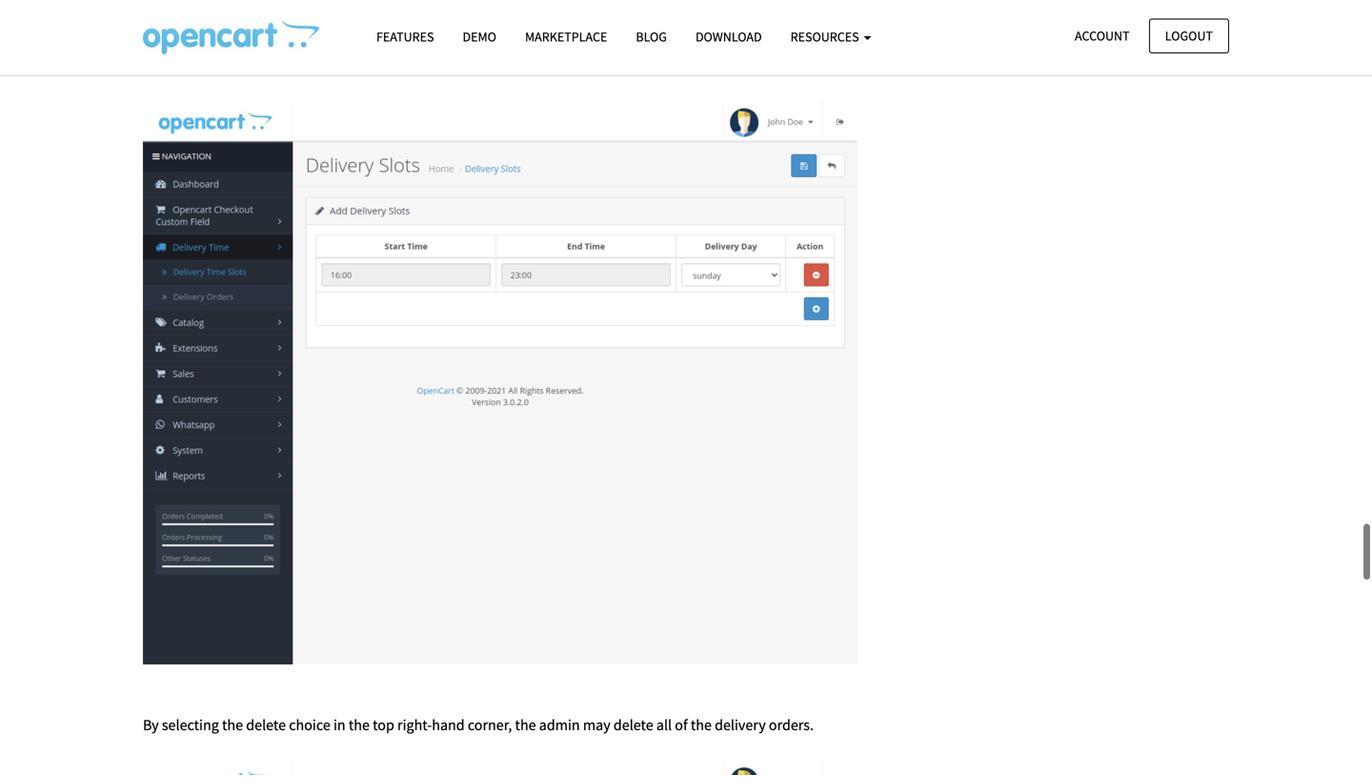 Task type: vqa. For each thing, say whether or not it's contained in the screenshot.
all
yes



Task type: describe. For each thing, give the bounding box(es) containing it.
delivery
[[715, 715, 766, 735]]

ability
[[361, 32, 400, 51]]

additional
[[740, 32, 806, 51]]

resources
[[791, 28, 862, 45]]

may
[[583, 715, 611, 735]]

download
[[696, 28, 762, 45]]

logout
[[1166, 27, 1214, 44]]

the left admin
[[515, 715, 536, 735]]

side
[[342, 56, 368, 75]]

the left plus
[[633, 32, 654, 51]]

choice
[[289, 715, 331, 735]]

download link
[[682, 20, 777, 54]]

opencart - opencart delivery date and time image
[[143, 20, 319, 54]]

marketplace
[[525, 28, 608, 45]]

the
[[143, 32, 167, 51]]

have
[[303, 32, 333, 51]]

right- inside the administrator would have the ability to add distribution timeslots. select the plus sign (+). additional options available on the right-hand top side will be tapped by the administrator.
[[247, 56, 282, 75]]

features
[[377, 28, 434, 45]]

1 vertical spatial right-
[[398, 715, 432, 735]]

timeslots.
[[525, 32, 588, 51]]

tapped
[[416, 56, 462, 75]]

plus
[[657, 32, 684, 51]]

available
[[143, 56, 200, 75]]

administrator.
[[507, 56, 597, 75]]

account link
[[1059, 19, 1146, 53]]

of
[[675, 715, 688, 735]]

be
[[397, 56, 413, 75]]

the right of
[[691, 715, 712, 735]]

1 horizontal spatial top
[[373, 715, 394, 735]]

the right on
[[223, 56, 244, 75]]

on
[[203, 56, 220, 75]]

blog
[[636, 28, 667, 45]]

will
[[372, 56, 394, 75]]

logout link
[[1149, 19, 1230, 53]]

features link
[[362, 20, 449, 54]]

admin
[[539, 715, 580, 735]]

account
[[1075, 27, 1130, 44]]

(+).
[[716, 32, 737, 51]]

the right selecting
[[222, 715, 243, 735]]

by
[[143, 715, 159, 735]]



Task type: locate. For each thing, give the bounding box(es) containing it.
distribution
[[447, 32, 522, 51]]

0 vertical spatial top
[[318, 56, 339, 75]]

the right in
[[349, 715, 370, 735]]

0 vertical spatial right-
[[247, 56, 282, 75]]

options
[[809, 32, 857, 51]]

0 horizontal spatial hand
[[282, 56, 315, 75]]

1 horizontal spatial delete
[[614, 715, 654, 735]]

1 vertical spatial hand
[[432, 715, 465, 735]]

administrator
[[170, 32, 257, 51]]

sign
[[687, 32, 713, 51]]

1 horizontal spatial right-
[[398, 715, 432, 735]]

hand down 'would'
[[282, 56, 315, 75]]

resources link
[[777, 20, 886, 54]]

the administrator would have the ability to add distribution timeslots. select the plus sign (+). additional options available on the right-hand top side will be tapped by the administrator.
[[143, 32, 857, 75]]

1 vertical spatial top
[[373, 715, 394, 735]]

1 delete from the left
[[246, 715, 286, 735]]

hand
[[282, 56, 315, 75], [432, 715, 465, 735]]

selecting
[[162, 715, 219, 735]]

delete
[[246, 715, 286, 735], [614, 715, 654, 735]]

by selecting the delete choice in the top right-hand corner, the admin may delete all of the delivery orders.
[[143, 715, 814, 735]]

right- right in
[[398, 715, 432, 735]]

all
[[657, 715, 672, 735]]

to
[[403, 32, 417, 51]]

the right by
[[483, 56, 504, 75]]

delete left choice
[[246, 715, 286, 735]]

blog link
[[622, 20, 682, 54]]

select
[[591, 32, 630, 51]]

hand inside the administrator would have the ability to add distribution timeslots. select the plus sign (+). additional options available on the right-hand top side will be tapped by the administrator.
[[282, 56, 315, 75]]

the up side
[[336, 32, 357, 51]]

top
[[318, 56, 339, 75], [373, 715, 394, 735]]

2 delete from the left
[[614, 715, 654, 735]]

in
[[334, 715, 346, 735]]

the
[[336, 32, 357, 51], [633, 32, 654, 51], [223, 56, 244, 75], [483, 56, 504, 75], [222, 715, 243, 735], [349, 715, 370, 735], [515, 715, 536, 735], [691, 715, 712, 735]]

add
[[420, 32, 444, 51]]

0 horizontal spatial top
[[318, 56, 339, 75]]

top down have
[[318, 56, 339, 75]]

right-
[[247, 56, 282, 75], [398, 715, 432, 735]]

0 horizontal spatial delete
[[246, 715, 286, 735]]

0 horizontal spatial right-
[[247, 56, 282, 75]]

would
[[260, 32, 300, 51]]

demo link
[[449, 20, 511, 54]]

1 horizontal spatial hand
[[432, 715, 465, 735]]

delete left 'all'
[[614, 715, 654, 735]]

by
[[465, 56, 480, 75]]

orders.
[[769, 715, 814, 735]]

top inside the administrator would have the ability to add distribution timeslots. select the plus sign (+). additional options available on the right-hand top side will be tapped by the administrator.
[[318, 56, 339, 75]]

top right in
[[373, 715, 394, 735]]

corner,
[[468, 715, 512, 735]]

demo
[[463, 28, 497, 45]]

right- down 'would'
[[247, 56, 282, 75]]

0 vertical spatial hand
[[282, 56, 315, 75]]

marketplace link
[[511, 20, 622, 54]]

hand left corner,
[[432, 715, 465, 735]]



